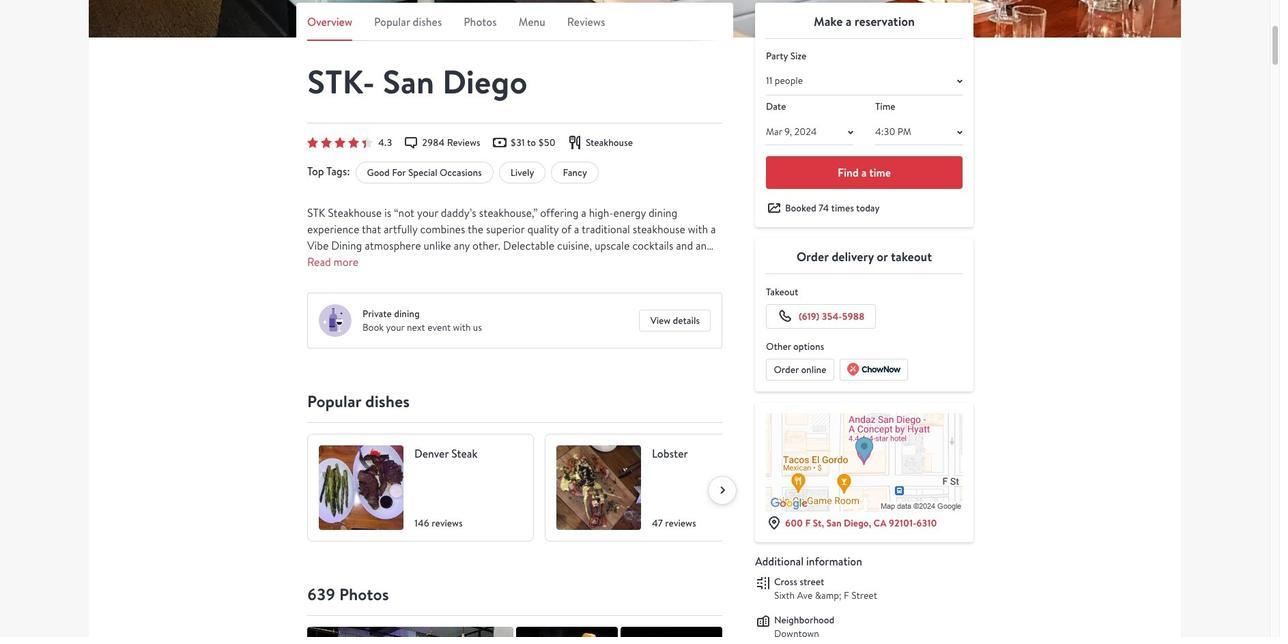 Task type: describe. For each thing, give the bounding box(es) containing it.
lobster image
[[556, 446, 641, 531]]

private dining image
[[319, 305, 352, 338]]

4.3 stars image
[[307, 137, 373, 148]]



Task type: locate. For each thing, give the bounding box(es) containing it.
google map for stk- san diego image
[[766, 414, 963, 512]]

stk- san diego, san diego, ca image
[[89, 0, 1181, 38], [307, 628, 513, 638], [516, 628, 618, 638], [621, 628, 722, 638]]

logo image for chownow image
[[847, 364, 901, 377]]

tab list
[[307, 14, 722, 41]]

denver steak image
[[319, 446, 404, 531]]



Task type: vqa. For each thing, say whether or not it's contained in the screenshot.
top San
no



